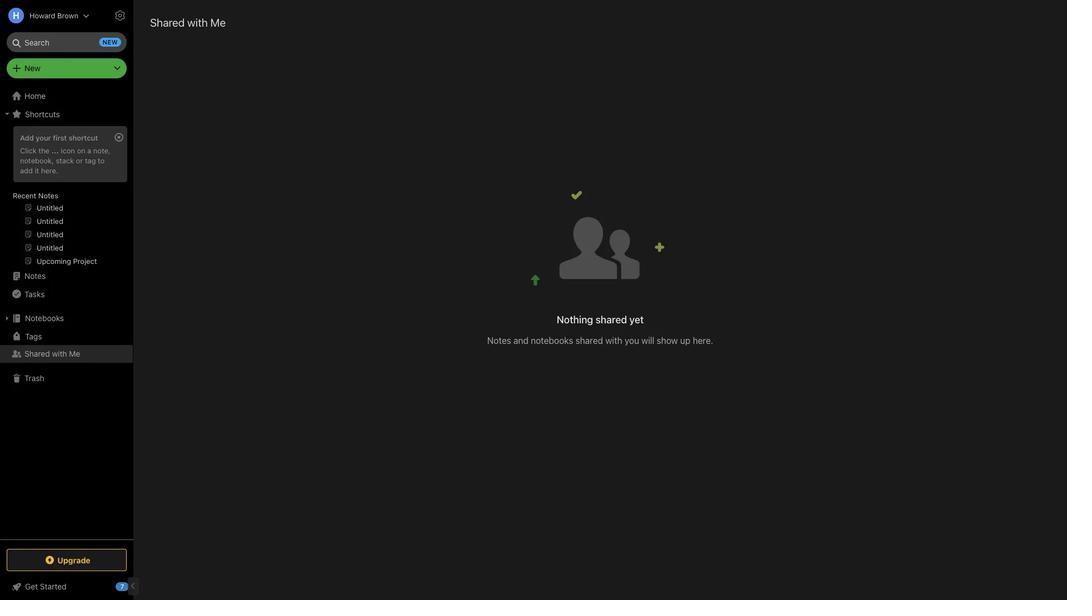 Task type: describe. For each thing, give the bounding box(es) containing it.
a
[[87, 146, 91, 155]]

nothing
[[557, 313, 593, 325]]

notes for notes
[[24, 272, 46, 281]]

recent notes
[[13, 191, 58, 200]]

trash
[[24, 374, 44, 383]]

notebooks link
[[0, 310, 133, 327]]

get
[[25, 582, 38, 592]]

1 horizontal spatial shared
[[150, 16, 185, 29]]

new
[[24, 64, 40, 73]]

home
[[24, 91, 46, 101]]

to
[[98, 156, 105, 165]]

shared with me element
[[133, 0, 1068, 600]]

add your first shortcut
[[20, 133, 98, 142]]

stack
[[56, 156, 74, 165]]

new
[[103, 39, 118, 46]]

new button
[[7, 58, 127, 78]]

upgrade
[[57, 556, 90, 565]]

upgrade button
[[7, 549, 127, 572]]

notes and notebooks shared with you will show up here.
[[487, 335, 714, 346]]

trash link
[[0, 370, 133, 388]]

0 vertical spatial me
[[210, 16, 226, 29]]

tasks button
[[0, 285, 133, 303]]

notes inside group
[[38, 191, 58, 200]]

here. inside shared with me element
[[693, 335, 714, 346]]

brown
[[57, 11, 78, 20]]

home link
[[0, 87, 133, 105]]

howard brown
[[29, 11, 78, 20]]

or
[[76, 156, 83, 165]]

Account field
[[0, 4, 90, 27]]

2 vertical spatial with
[[52, 349, 67, 359]]

tags button
[[0, 327, 133, 345]]

icon on a note, notebook, stack or tag to add it here.
[[20, 146, 110, 174]]

notebooks
[[25, 314, 64, 323]]

expand notebooks image
[[3, 314, 12, 323]]

0 vertical spatial shared with me
[[150, 16, 226, 29]]

shortcut
[[69, 133, 98, 142]]

Search text field
[[14, 32, 119, 52]]

notebook,
[[20, 156, 54, 165]]

click the ...
[[20, 146, 59, 155]]

your
[[36, 133, 51, 142]]

...
[[51, 146, 59, 155]]

tags
[[25, 332, 42, 341]]

it
[[35, 166, 39, 174]]

7
[[121, 584, 124, 591]]

note,
[[93, 146, 110, 155]]



Task type: vqa. For each thing, say whether or not it's contained in the screenshot.
Add Filters field
no



Task type: locate. For each thing, give the bounding box(es) containing it.
show
[[657, 335, 678, 346]]

shortcuts
[[25, 109, 60, 119]]

on
[[77, 146, 85, 155]]

started
[[40, 582, 66, 592]]

notes up tasks
[[24, 272, 46, 281]]

shared with me
[[150, 16, 226, 29], [24, 349, 80, 359]]

1 vertical spatial shared with me
[[24, 349, 80, 359]]

nothing shared yet
[[557, 313, 644, 325]]

0 vertical spatial here.
[[41, 166, 58, 174]]

1 horizontal spatial here.
[[693, 335, 714, 346]]

here. inside icon on a note, notebook, stack or tag to add it here.
[[41, 166, 58, 174]]

notes left "and"
[[487, 335, 511, 346]]

1 vertical spatial shared
[[576, 335, 603, 346]]

shared right settings icon
[[150, 16, 185, 29]]

tree containing home
[[0, 87, 133, 539]]

0 horizontal spatial shared with me
[[24, 349, 80, 359]]

here. right it
[[41, 166, 58, 174]]

1 vertical spatial here.
[[693, 335, 714, 346]]

up
[[680, 335, 691, 346]]

1 horizontal spatial with
[[187, 16, 208, 29]]

notes link
[[0, 267, 133, 285]]

notebooks
[[531, 335, 573, 346]]

here.
[[41, 166, 58, 174], [693, 335, 714, 346]]

with
[[187, 16, 208, 29], [606, 335, 623, 346], [52, 349, 67, 359]]

tasks
[[24, 290, 45, 299]]

0 vertical spatial shared
[[150, 16, 185, 29]]

notes inside shared with me element
[[487, 335, 511, 346]]

and
[[514, 335, 529, 346]]

group inside tree
[[0, 123, 133, 272]]

you
[[625, 335, 639, 346]]

shared down tags
[[24, 349, 50, 359]]

first
[[53, 133, 67, 142]]

recent
[[13, 191, 36, 200]]

new search field
[[14, 32, 121, 52]]

notes
[[38, 191, 58, 200], [24, 272, 46, 281], [487, 335, 511, 346]]

settings image
[[113, 9, 127, 22]]

me inside tree
[[69, 349, 80, 359]]

shared with me inside tree
[[24, 349, 80, 359]]

0 horizontal spatial here.
[[41, 166, 58, 174]]

1 vertical spatial me
[[69, 349, 80, 359]]

1 vertical spatial notes
[[24, 272, 46, 281]]

shared down nothing shared yet
[[576, 335, 603, 346]]

0 vertical spatial shared
[[596, 313, 627, 325]]

0 horizontal spatial with
[[52, 349, 67, 359]]

add
[[20, 166, 33, 174]]

0 vertical spatial notes
[[38, 191, 58, 200]]

yet
[[630, 313, 644, 325]]

1 horizontal spatial shared with me
[[150, 16, 226, 29]]

shared up notes and notebooks shared with you will show up here.
[[596, 313, 627, 325]]

shortcuts button
[[0, 105, 133, 123]]

me
[[210, 16, 226, 29], [69, 349, 80, 359]]

2 horizontal spatial with
[[606, 335, 623, 346]]

shared
[[596, 313, 627, 325], [576, 335, 603, 346]]

notes right recent
[[38, 191, 58, 200]]

get started
[[25, 582, 66, 592]]

shared
[[150, 16, 185, 29], [24, 349, 50, 359]]

howard
[[29, 11, 55, 20]]

add
[[20, 133, 34, 142]]

group
[[0, 123, 133, 272]]

icon
[[61, 146, 75, 155]]

Help and Learning task checklist field
[[0, 578, 133, 596]]

notes for notes and notebooks shared with you will show up here.
[[487, 335, 511, 346]]

1 horizontal spatial me
[[210, 16, 226, 29]]

here. right the up
[[693, 335, 714, 346]]

0 horizontal spatial shared
[[24, 349, 50, 359]]

0 vertical spatial with
[[187, 16, 208, 29]]

0 horizontal spatial me
[[69, 349, 80, 359]]

1 vertical spatial with
[[606, 335, 623, 346]]

tag
[[85, 156, 96, 165]]

click to collapse image
[[129, 580, 138, 593]]

1 vertical spatial shared
[[24, 349, 50, 359]]

shared with me link
[[0, 345, 133, 363]]

the
[[39, 146, 49, 155]]

group containing add your first shortcut
[[0, 123, 133, 272]]

tree
[[0, 87, 133, 539]]

2 vertical spatial notes
[[487, 335, 511, 346]]

will
[[642, 335, 655, 346]]

click
[[20, 146, 37, 155]]



